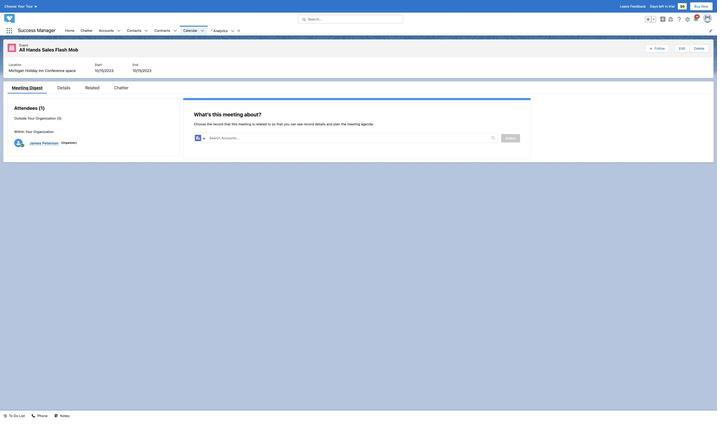 Task type: vqa. For each thing, say whether or not it's contained in the screenshot.
'Creslife Pharmaceutical'
no



Task type: describe. For each thing, give the bounding box(es) containing it.
location michigan holiday inn conference space
[[9, 63, 76, 73]]

text default image inside notes button
[[54, 415, 58, 418]]

calendar link
[[180, 26, 201, 36]]

* analytics
[[211, 29, 228, 33]]

30
[[681, 4, 685, 8]]

meeting
[[12, 85, 28, 90]]

contracts list item
[[151, 26, 180, 36]]

digest
[[29, 85, 43, 90]]

conference
[[45, 68, 65, 73]]

see
[[298, 122, 303, 126]]

2 the from the left
[[341, 122, 347, 126]]

hands
[[26, 47, 41, 53]]

chatter for the right chatter link
[[114, 85, 129, 90]]

james peterson (organizer)
[[29, 141, 77, 145]]

mob
[[68, 47, 78, 53]]

feedback
[[631, 4, 647, 8]]

end 10/15/2023
[[133, 63, 152, 73]]

related
[[85, 85, 100, 90]]

choose for choose the record that this meeting is related to so that you can see record details and plan the meeting agenda.
[[194, 122, 206, 126]]

text default image inside contacts list item
[[145, 29, 148, 33]]

start 10/15/2023
[[95, 63, 114, 73]]

trial
[[670, 4, 676, 8]]

within
[[14, 130, 24, 134]]

start
[[95, 63, 102, 67]]

phone button
[[29, 411, 51, 422]]

tour
[[26, 4, 33, 8]]

leave
[[621, 4, 630, 8]]

(1)
[[39, 105, 45, 111]]

meeting left 'about?' at the top left
[[223, 111, 243, 118]]

organization for within your organization
[[33, 130, 54, 134]]

attendees
[[14, 105, 38, 111]]

inn
[[39, 68, 44, 73]]

choose your tour button
[[4, 2, 38, 11]]

Search Accounts... text field
[[206, 133, 492, 143]]

accounts image
[[195, 135, 201, 141]]

search... button
[[298, 15, 403, 23]]

analytics
[[214, 29, 228, 33]]

related link
[[81, 85, 104, 94]]

to
[[9, 414, 13, 419]]

choose your tour
[[4, 4, 33, 8]]

accounts list item
[[96, 26, 124, 36]]

text default image inside contracts list item
[[173, 29, 177, 33]]

list item containing *
[[208, 26, 243, 36]]

0 vertical spatial this
[[213, 111, 222, 118]]

buy
[[695, 4, 701, 8]]

space
[[66, 68, 76, 73]]

leave feedback link
[[621, 4, 647, 8]]

edit button
[[676, 44, 690, 52]]

plan
[[334, 122, 341, 126]]

what's this meeting about?
[[194, 111, 262, 118]]

do
[[14, 414, 18, 419]]

list for 'leave feedback' link
[[62, 26, 718, 36]]

related
[[256, 122, 267, 126]]

accounts link
[[96, 26, 117, 36]]

to do list button
[[0, 411, 28, 422]]

your for choose
[[18, 4, 25, 8]]

details
[[315, 122, 326, 126]]

flash
[[55, 47, 67, 53]]

*
[[211, 29, 212, 33]]

holiday
[[25, 68, 38, 73]]

you
[[284, 122, 290, 126]]

10/15/2023 for start 10/15/2023
[[95, 68, 114, 73]]

james
[[29, 141, 41, 145]]

and
[[327, 122, 333, 126]]

delete
[[695, 46, 705, 50]]

organization for outside your organization (0)
[[36, 116, 56, 120]]

text default image inside calendar list item
[[201, 29, 205, 33]]

end
[[133, 63, 138, 67]]

text default image inside to do list button
[[3, 415, 7, 418]]

follow button
[[646, 44, 670, 53]]

notes
[[60, 414, 70, 419]]

is
[[252, 122, 255, 126]]

text default image inside phone button
[[32, 415, 35, 418]]

event all hands sales flash mob
[[19, 43, 78, 53]]

1 that from the left
[[225, 122, 231, 126]]

accounts
[[99, 28, 114, 33]]



Task type: locate. For each thing, give the bounding box(es) containing it.
10/15/2023 down end
[[133, 68, 152, 73]]

chatter for the top chatter link
[[81, 28, 93, 33]]

that down what's this meeting about?
[[225, 122, 231, 126]]

this down what's this meeting about?
[[232, 122, 238, 126]]

(organizer)
[[61, 141, 77, 144]]

your
[[18, 4, 25, 8], [28, 116, 35, 120], [25, 130, 32, 134]]

list
[[19, 414, 25, 419]]

text default image left phone
[[32, 415, 35, 418]]

0 vertical spatial your
[[18, 4, 25, 8]]

delete button
[[691, 44, 709, 52]]

0 horizontal spatial chatter link
[[78, 26, 96, 36]]

details
[[57, 85, 70, 90]]

follow
[[655, 46, 666, 50]]

10 button
[[694, 14, 701, 22]]

that
[[225, 122, 231, 126], [277, 122, 283, 126]]

phone
[[37, 414, 48, 419]]

attendees (1)
[[14, 105, 45, 111]]

search...
[[308, 17, 322, 21]]

1 horizontal spatial chatter link
[[110, 85, 133, 94]]

can
[[291, 122, 297, 126]]

your for outside
[[28, 116, 35, 120]]

10/15/2023 for end 10/15/2023
[[133, 68, 152, 73]]

choose for choose your tour
[[4, 4, 17, 8]]

select
[[506, 136, 516, 141]]

0 horizontal spatial the
[[207, 122, 212, 126]]

contacts
[[127, 28, 141, 33]]

record right see
[[304, 122, 314, 126]]

buy now button
[[691, 2, 714, 11]]

your for within
[[25, 130, 32, 134]]

0 vertical spatial chatter
[[81, 28, 93, 33]]

text default image
[[237, 29, 241, 33], [117, 29, 121, 33], [145, 29, 148, 33], [231, 29, 235, 33], [203, 137, 206, 141], [54, 415, 58, 418]]

2 vertical spatial your
[[25, 130, 32, 134]]

outside your organization (0)
[[14, 116, 62, 120]]

record
[[213, 122, 224, 126], [304, 122, 314, 126]]

meeting
[[223, 111, 243, 118], [239, 122, 252, 126], [348, 122, 360, 126]]

1 vertical spatial chatter
[[114, 85, 129, 90]]

your left tour
[[18, 4, 25, 8]]

list item
[[208, 26, 243, 36]]

1 horizontal spatial choose
[[194, 122, 206, 126]]

10
[[696, 15, 699, 18]]

edit
[[680, 46, 686, 50]]

to do list
[[9, 414, 25, 419]]

home link
[[62, 26, 78, 36]]

that right 'so'
[[277, 122, 283, 126]]

the down what's
[[207, 122, 212, 126]]

leave feedback
[[621, 4, 647, 8]]

contracts link
[[151, 26, 173, 36]]

choose left tour
[[4, 4, 17, 8]]

2 10/15/2023 from the left
[[133, 68, 152, 73]]

1 vertical spatial list
[[3, 57, 714, 78]]

0 horizontal spatial that
[[225, 122, 231, 126]]

location
[[9, 63, 21, 67]]

what's
[[194, 111, 211, 118]]

contracts
[[155, 28, 170, 33]]

0 vertical spatial chatter link
[[78, 26, 96, 36]]

0 horizontal spatial 10/15/2023
[[95, 68, 114, 73]]

text default image
[[173, 29, 177, 33], [201, 29, 205, 33], [492, 136, 496, 140], [3, 415, 7, 418], [32, 415, 35, 418]]

choose the record that this meeting is related to so that you can see record details and plan the meeting agenda.
[[194, 122, 374, 126]]

organization
[[36, 116, 56, 120], [33, 130, 54, 134]]

10/15/2023 down start
[[95, 68, 114, 73]]

choose
[[4, 4, 17, 8], [194, 122, 206, 126]]

the right plan
[[341, 122, 347, 126]]

0 vertical spatial organization
[[36, 116, 56, 120]]

choose down what's
[[194, 122, 206, 126]]

text default image left to on the left bottom of page
[[3, 415, 7, 418]]

1 horizontal spatial 10/15/2023
[[133, 68, 152, 73]]

record down what's this meeting about?
[[213, 122, 224, 126]]

choose inside choose your tour popup button
[[4, 4, 17, 8]]

0 vertical spatial group
[[646, 16, 657, 22]]

calendar
[[183, 28, 198, 33]]

all
[[19, 47, 25, 53]]

this
[[213, 111, 222, 118], [232, 122, 238, 126]]

select button
[[502, 134, 521, 143]]

group
[[646, 16, 657, 22], [646, 44, 710, 53]]

1 vertical spatial this
[[232, 122, 238, 126]]

your inside popup button
[[18, 4, 25, 8]]

0 horizontal spatial this
[[213, 111, 222, 118]]

1 record from the left
[[213, 122, 224, 126]]

0 vertical spatial list
[[62, 26, 718, 36]]

left
[[660, 4, 665, 8]]

1 vertical spatial your
[[28, 116, 35, 120]]

0 horizontal spatial chatter
[[81, 28, 93, 33]]

1 horizontal spatial this
[[232, 122, 238, 126]]

so
[[272, 122, 276, 126]]

agenda.
[[361, 122, 374, 126]]

0 horizontal spatial record
[[213, 122, 224, 126]]

success manager
[[18, 28, 56, 33]]

peterson
[[42, 141, 59, 145]]

chatter link
[[78, 26, 96, 36], [110, 85, 133, 94]]

event
[[19, 43, 28, 47]]

sales
[[42, 47, 54, 53]]

1 vertical spatial choose
[[194, 122, 206, 126]]

contacts link
[[124, 26, 145, 36]]

0 horizontal spatial choose
[[4, 4, 17, 8]]

this right what's
[[213, 111, 222, 118]]

list
[[62, 26, 718, 36], [3, 57, 714, 78]]

days left in trial
[[651, 4, 676, 8]]

your right within
[[25, 130, 32, 134]]

1 vertical spatial organization
[[33, 130, 54, 134]]

text default image left select 'button'
[[492, 136, 496, 140]]

(0)
[[57, 116, 62, 120]]

0 vertical spatial choose
[[4, 4, 17, 8]]

meeting digest link
[[8, 85, 47, 94]]

list containing michigan holiday inn conference space
[[3, 57, 714, 78]]

confirmed image
[[20, 144, 24, 148]]

2 that from the left
[[277, 122, 283, 126]]

1 10/15/2023 from the left
[[95, 68, 114, 73]]

success
[[18, 28, 36, 33]]

1 vertical spatial chatter link
[[110, 85, 133, 94]]

text default image left *
[[201, 29, 205, 33]]

your down attendees (1) at the left
[[28, 116, 35, 120]]

2 record from the left
[[304, 122, 314, 126]]

chatter inside "list"
[[81, 28, 93, 33]]

1 horizontal spatial record
[[304, 122, 314, 126]]

organization down (1)
[[36, 116, 56, 120]]

the
[[207, 122, 212, 126], [341, 122, 347, 126]]

now
[[702, 4, 709, 8]]

1 horizontal spatial the
[[341, 122, 347, 126]]

meeting left agenda.
[[348, 122, 360, 126]]

contacts list item
[[124, 26, 151, 36]]

meeting digest
[[12, 85, 43, 90]]

michigan
[[9, 68, 24, 73]]

to
[[268, 122, 271, 126]]

10/15/2023
[[95, 68, 114, 73], [133, 68, 152, 73]]

about?
[[245, 111, 262, 118]]

outside
[[14, 116, 27, 120]]

buy now
[[695, 4, 709, 8]]

list for home "link"
[[3, 57, 714, 78]]

meeting left is
[[239, 122, 252, 126]]

1 the from the left
[[207, 122, 212, 126]]

group containing follow
[[646, 44, 710, 53]]

calendar list item
[[180, 26, 208, 36]]

text default image right contracts
[[173, 29, 177, 33]]

manager
[[37, 28, 56, 33]]

list containing home
[[62, 26, 718, 36]]

1 horizontal spatial chatter
[[114, 85, 129, 90]]

home
[[65, 28, 74, 33]]

1 vertical spatial group
[[646, 44, 710, 53]]

james peterson link
[[29, 140, 59, 146]]

text default image inside accounts list item
[[117, 29, 121, 33]]

in
[[666, 4, 669, 8]]

details link
[[53, 85, 75, 94]]

1 horizontal spatial that
[[277, 122, 283, 126]]

notes button
[[51, 411, 73, 422]]

within your organization
[[14, 130, 54, 134]]

organization up james peterson link
[[33, 130, 54, 134]]



